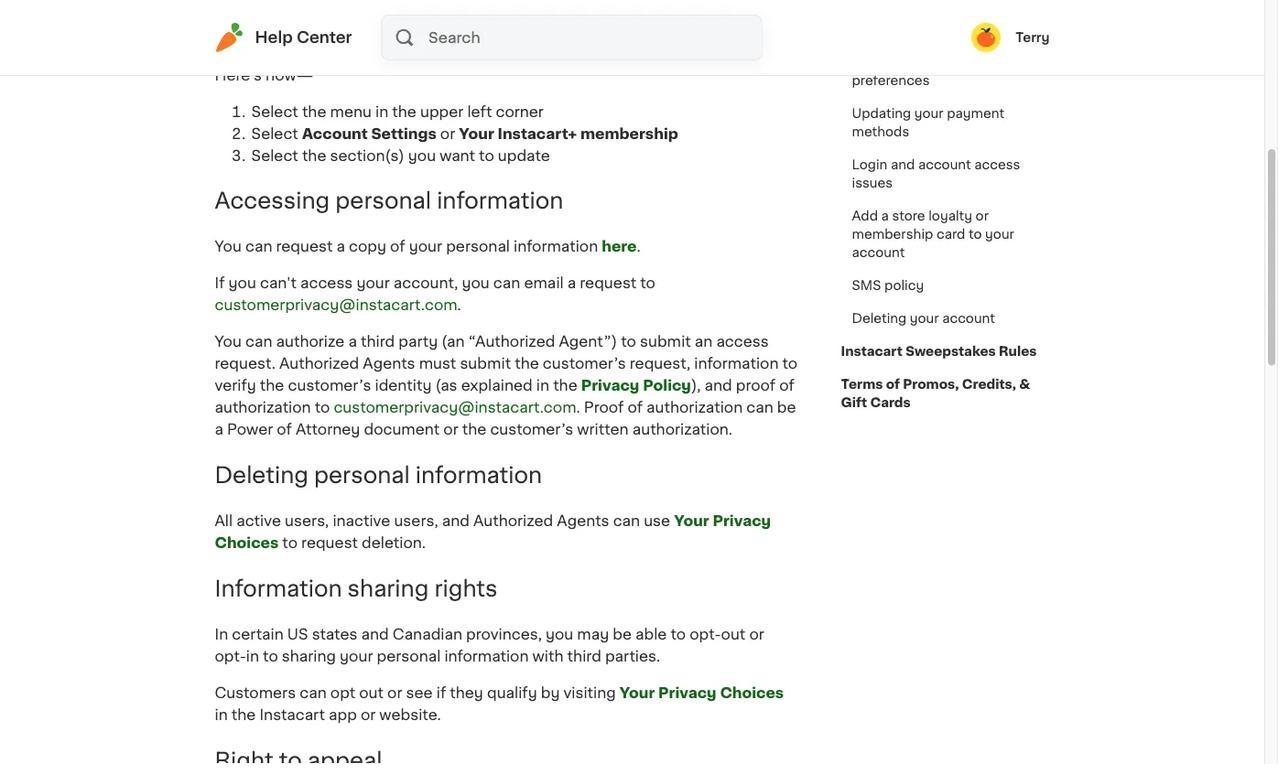 Task type: vqa. For each thing, say whether or not it's contained in the screenshot.
the bottommost access
yes



Task type: describe. For each thing, give the bounding box(es) containing it.
card
[[937, 228, 966, 241]]

in certain us states and canadian provinces, you may be able to opt-out or opt-in to sharing your personal information with third parties.
[[215, 628, 765, 664]]

1 vertical spatial authorized
[[473, 514, 553, 529]]

canadian
[[393, 628, 462, 642]]

your inside your privacy choices
[[674, 514, 710, 529]]

an
[[695, 335, 713, 350]]

policy
[[643, 379, 691, 394]]

deleting your account link
[[841, 302, 1007, 335]]

third inside you can authorize a third party (an "authorized agent") to submit an access request.
[[361, 335, 395, 350]]

you for you can request a copy of your personal information here .
[[215, 240, 242, 254]]

a inside if you can't access your account, you can email a request to customerprivacy@instacart.com .
[[568, 276, 576, 291]]

you inside in certain us states and canadian provinces, you may be able to opt-out or opt-in to sharing your personal information with third parties.
[[546, 628, 574, 642]]

your up account,
[[409, 240, 442, 254]]

certain
[[232, 628, 284, 642]]

accessing
[[215, 190, 330, 212]]

0 horizontal spatial opt-
[[215, 650, 246, 664]]

store
[[892, 210, 926, 223]]

account information sharing preferences
[[852, 56, 1034, 87]]

you for you can authorize a third party (an "authorized agent") to submit an access request.
[[215, 335, 242, 350]]

customerprivacy@instacart.com inside if you can't access your account, you can email a request to customerprivacy@instacart.com .
[[215, 298, 458, 313]]

of right power
[[277, 423, 292, 437]]

authorize
[[276, 335, 345, 350]]

you down settings
[[408, 148, 436, 163]]

help center
[[255, 30, 352, 45]]

inactive
[[333, 514, 390, 529]]

updating
[[852, 107, 911, 120]]

account for your
[[943, 312, 996, 325]]

by
[[541, 686, 560, 701]]

deleting for deleting personal information
[[215, 465, 309, 487]]

0 horizontal spatial account
[[302, 126, 368, 141]]

your up 'instacart sweepstakes rules'
[[910, 312, 939, 325]]

menu
[[330, 104, 372, 119]]

login and account access issues link
[[841, 148, 1050, 200]]

all active users, inactive users, and authorized agents can use
[[215, 514, 674, 529]]

all
[[215, 514, 233, 529]]

sms
[[852, 279, 882, 292]]

Search search field
[[427, 16, 762, 60]]

your inside add a store loyalty or membership card to your account
[[986, 228, 1015, 241]]

here
[[602, 240, 637, 254]]

to request deletion.
[[279, 536, 426, 551]]

section(s)
[[330, 148, 405, 163]]

0 vertical spatial instacart
[[841, 345, 903, 358]]

),
[[691, 379, 701, 394]]

updating your payment methods link
[[841, 97, 1050, 148]]

2 select from the top
[[251, 126, 298, 141]]

the up settings
[[392, 104, 417, 119]]

account information sharing preferences link
[[841, 46, 1050, 97]]

personal up copy on the top of the page
[[335, 190, 431, 212]]

they
[[450, 686, 483, 701]]

promos,
[[903, 378, 959, 391]]

personal inside in certain us states and canadian provinces, you may be able to opt-out or opt-in to sharing your personal information with third parties.
[[377, 650, 441, 664]]

to inside authorized agents must submit the customer's request, information to verify the customer's identity (as explained in the
[[783, 357, 798, 372]]

authorized inside authorized agents must submit the customer's request, information to verify the customer's identity (as explained in the
[[279, 357, 359, 372]]

and inside in certain us states and canadian provinces, you may be able to opt-out or opt-in to sharing your personal information with third parties.
[[361, 628, 389, 642]]

website.
[[379, 708, 441, 723]]

add a store loyalty or membership card to your account link
[[841, 200, 1050, 269]]

select account settings or your instacart+ membership
[[251, 126, 678, 141]]

account inside account information sharing preferences
[[852, 56, 907, 69]]

want
[[440, 148, 475, 163]]

may
[[577, 628, 609, 642]]

add a store loyalty or membership card to your account
[[852, 210, 1015, 259]]

data privacy and your personal information
[[852, 5, 993, 36]]

if you can't access your account, you can email a request to customerprivacy@instacart.com .
[[215, 276, 656, 313]]

0 vertical spatial customer's
[[543, 357, 626, 372]]

instacart image
[[215, 23, 244, 52]]

choices inside your privacy choices
[[215, 536, 279, 551]]

help center link
[[215, 23, 352, 52]]

you can request a copy of your personal information here .
[[215, 240, 641, 254]]

the down request.
[[260, 379, 284, 394]]

written
[[577, 423, 629, 437]]

sms policy link
[[841, 269, 935, 302]]

of inside terms of promos, credits, & gift cards
[[886, 378, 900, 391]]

authorization.
[[633, 423, 733, 437]]

explained
[[461, 379, 533, 394]]

a left copy on the top of the page
[[337, 240, 345, 254]]

active
[[236, 514, 281, 529]]

and up rights
[[442, 514, 470, 529]]

deleting personal information
[[215, 465, 542, 487]]

issues
[[852, 177, 893, 190]]

sharing down deletion.
[[348, 578, 429, 600]]

information inside authorized agents must submit the customer's request, information to verify the customer's identity (as explained in the
[[695, 357, 779, 372]]

can inside you can authorize a third party (an "authorized agent") to submit an access request.
[[245, 335, 272, 350]]

your privacy choices
[[215, 514, 771, 551]]

or inside add a store loyalty or membership card to your account
[[976, 210, 989, 223]]

add
[[852, 210, 878, 223]]

request.
[[215, 357, 276, 372]]

(as
[[436, 379, 458, 394]]

information
[[215, 578, 342, 600]]

payment
[[947, 107, 1005, 120]]

how—
[[266, 68, 313, 82]]

submit inside authorized agents must submit the customer's request, information to verify the customer's identity (as explained in the
[[460, 357, 511, 372]]

your inside data privacy and your personal information
[[964, 5, 993, 17]]

the left menu
[[302, 104, 326, 119]]

membership inside "retailer sharing preferences instacart+ membership"
[[329, 31, 422, 46]]

request,
[[630, 357, 691, 372]]

0 vertical spatial customerprivacy@instacart.com link
[[215, 298, 458, 313]]

), and proof of authorization to
[[215, 379, 795, 415]]

able
[[636, 628, 667, 642]]

2 vertical spatial request
[[301, 536, 358, 551]]

help
[[255, 30, 293, 45]]

terms of promos, credits, & gift cards link
[[841, 368, 1050, 419]]

can inside if you can't access your account, you can email a request to customerprivacy@instacart.com .
[[494, 276, 521, 291]]

preferences inside "retailer sharing preferences instacart+ membership"
[[370, 9, 459, 24]]

a inside add a store loyalty or membership card to your account
[[882, 210, 889, 223]]

instacart inside the "customers can opt out or see if they qualify by visiting your privacy choices in the instacart app or website."
[[260, 708, 325, 723]]

instacart sweepstakes rules link
[[841, 335, 1037, 368]]

must
[[419, 357, 456, 372]]

qualify
[[487, 686, 537, 701]]

to inside you can authorize a third party (an "authorized agent") to submit an access request.
[[621, 335, 636, 350]]

sweepstakes
[[906, 345, 996, 358]]

update
[[498, 148, 550, 163]]

party
[[399, 335, 438, 350]]

email
[[524, 276, 564, 291]]

us
[[287, 628, 308, 642]]

privacy inside the "customers can opt out or see if they qualify by visiting your privacy choices in the instacart app or website."
[[659, 686, 717, 701]]

data
[[852, 5, 883, 17]]

membership inside add a store loyalty or membership card to your account
[[852, 228, 934, 241]]

methods
[[852, 125, 910, 138]]

authorization inside ), and proof of authorization to
[[215, 401, 311, 415]]

can inside . proof of authorization can be a power of attorney document or the customer's written authorization.
[[747, 401, 774, 415]]

0 vertical spatial request
[[276, 240, 333, 254]]

accessing personal information
[[215, 190, 564, 212]]

to inside add a store loyalty or membership card to your account
[[969, 228, 982, 241]]

the inside . proof of authorization can be a power of attorney document or the customer's written authorization.
[[462, 423, 487, 437]]

the down agent")
[[553, 379, 578, 394]]

third inside in certain us states and canadian provinces, you may be able to opt-out or opt-in to sharing your personal information with third parties.
[[567, 650, 602, 664]]

&
[[1020, 378, 1031, 391]]

instacart+ inside "retailer sharing preferences instacart+ membership"
[[251, 31, 325, 46]]

in
[[215, 628, 228, 642]]

opt
[[330, 686, 356, 701]]

with
[[533, 650, 564, 664]]

information down update
[[437, 190, 564, 212]]

"authorized
[[469, 335, 555, 350]]

or inside in certain us states and canadian provinces, you may be able to opt-out or opt-in to sharing your personal information with third parties.
[[750, 628, 765, 642]]

can left use
[[613, 514, 640, 529]]



Task type: locate. For each thing, give the bounding box(es) containing it.
information sharing rights
[[215, 578, 498, 600]]

select for select the section(s) you want to update
[[251, 148, 298, 163]]

out inside the "customers can opt out or see if they qualify by visiting your privacy choices in the instacart app or website."
[[359, 686, 384, 701]]

here link
[[602, 240, 637, 254]]

1 horizontal spatial deleting
[[852, 312, 907, 325]]

of right proof in the right of the page
[[780, 379, 795, 394]]

to
[[479, 148, 494, 163], [969, 228, 982, 241], [640, 276, 656, 291], [621, 335, 636, 350], [783, 357, 798, 372], [315, 401, 330, 415], [282, 536, 298, 551], [671, 628, 686, 642], [263, 650, 278, 664]]

0 horizontal spatial membership
[[329, 31, 422, 46]]

third down may
[[567, 650, 602, 664]]

1 horizontal spatial your
[[620, 686, 655, 701]]

0 vertical spatial be
[[777, 401, 796, 415]]

sharing up 'center'
[[312, 9, 366, 24]]

personal down canadian
[[377, 650, 441, 664]]

or
[[440, 126, 455, 141], [976, 210, 989, 223], [444, 423, 459, 437], [750, 628, 765, 642], [388, 686, 403, 701], [361, 708, 376, 723]]

access inside you can authorize a third party (an "authorized agent") to submit an access request.
[[717, 335, 769, 350]]

data privacy and your personal information link
[[841, 0, 1050, 46]]

in right "explained"
[[537, 379, 550, 394]]

opt- right able
[[690, 628, 721, 642]]

can left email
[[494, 276, 521, 291]]

privacy
[[581, 379, 640, 394], [713, 514, 771, 529], [659, 686, 717, 701]]

your down left
[[459, 126, 494, 141]]

deleting for deleting your account
[[852, 312, 907, 325]]

request inside if you can't access your account, you can email a request to customerprivacy@instacart.com .
[[580, 276, 637, 291]]

0 vertical spatial membership
[[329, 31, 422, 46]]

your down copy on the top of the page
[[357, 276, 390, 291]]

1 vertical spatial be
[[613, 628, 632, 642]]

personal up account,
[[446, 240, 510, 254]]

you inside you can authorize a third party (an "authorized agent") to submit an access request.
[[215, 335, 242, 350]]

1 vertical spatial membership
[[581, 126, 678, 141]]

access inside if you can't access your account, you can email a request to customerprivacy@instacart.com .
[[300, 276, 353, 291]]

information inside data privacy and your personal information
[[911, 23, 985, 36]]

of up cards on the right bottom of page
[[886, 378, 900, 391]]

.
[[637, 240, 641, 254], [458, 298, 461, 313], [577, 401, 580, 415]]

the down "authorized
[[515, 357, 539, 372]]

0 horizontal spatial your
[[459, 126, 494, 141]]

information inside account information sharing preferences
[[910, 56, 984, 69]]

1 horizontal spatial authorization
[[647, 401, 743, 415]]

in down customers
[[215, 708, 228, 723]]

0 vertical spatial authorized
[[279, 357, 359, 372]]

of inside ), and proof of authorization to
[[780, 379, 795, 394]]

a inside you can authorize a third party (an "authorized agent") to submit an access request.
[[348, 335, 357, 350]]

request up can't
[[276, 240, 333, 254]]

information down data privacy and your personal information link
[[910, 56, 984, 69]]

0 vertical spatial you
[[215, 240, 242, 254]]

third
[[361, 335, 395, 350], [567, 650, 602, 664]]

2 vertical spatial customer's
[[490, 423, 574, 437]]

1 vertical spatial preferences
[[852, 74, 930, 87]]

attorney
[[296, 423, 360, 437]]

1 vertical spatial your
[[674, 514, 710, 529]]

0 vertical spatial account
[[919, 158, 971, 171]]

your privacy choices link
[[215, 514, 771, 551], [620, 686, 784, 701]]

0 vertical spatial preferences
[[370, 9, 459, 24]]

deleting up active
[[215, 465, 309, 487]]

1 horizontal spatial opt-
[[690, 628, 721, 642]]

2 horizontal spatial membership
[[852, 228, 934, 241]]

access for can't
[[300, 276, 353, 291]]

customer's down ), and proof of authorization to
[[490, 423, 574, 437]]

2 you from the top
[[215, 335, 242, 350]]

out right opt
[[359, 686, 384, 701]]

0 vertical spatial deleting
[[852, 312, 907, 325]]

1 vertical spatial your privacy choices link
[[620, 686, 784, 701]]

2 horizontal spatial access
[[975, 158, 1021, 171]]

0 horizontal spatial access
[[300, 276, 353, 291]]

0 horizontal spatial authorized
[[279, 357, 359, 372]]

information up all active users, inactive users, and authorized agents can use
[[416, 465, 542, 487]]

you can authorize a third party (an "authorized agent") to submit an access request.
[[215, 335, 769, 372]]

opt-
[[690, 628, 721, 642], [215, 650, 246, 664]]

out inside in certain us states and canadian provinces, you may be able to opt-out or opt-in to sharing your personal information with third parties.
[[721, 628, 746, 642]]

0 vertical spatial instacart+
[[251, 31, 325, 46]]

opt- down the in
[[215, 650, 246, 664]]

instacart up terms
[[841, 345, 903, 358]]

and inside data privacy and your personal information
[[936, 5, 961, 17]]

customer's
[[543, 357, 626, 372], [288, 379, 371, 394], [490, 423, 574, 437]]

users, right active
[[285, 514, 329, 529]]

sharing inside "retailer sharing preferences instacart+ membership"
[[312, 9, 366, 24]]

loyalty
[[929, 210, 973, 223]]

1 horizontal spatial out
[[721, 628, 746, 642]]

2 vertical spatial select
[[251, 148, 298, 163]]

you up with
[[546, 628, 574, 642]]

1 vertical spatial account
[[302, 126, 368, 141]]

1 horizontal spatial authorized
[[473, 514, 553, 529]]

the down customers
[[232, 708, 256, 723]]

sharing inside in certain us states and canadian provinces, you may be able to opt-out or opt-in to sharing your personal information with third parties.
[[282, 650, 336, 664]]

1 horizontal spatial users,
[[394, 514, 438, 529]]

account up sms policy link
[[852, 246, 905, 259]]

can down proof in the right of the page
[[747, 401, 774, 415]]

account for and
[[919, 158, 971, 171]]

deletion.
[[362, 536, 426, 551]]

your right card
[[986, 228, 1015, 241]]

request
[[276, 240, 333, 254], [580, 276, 637, 291], [301, 536, 358, 551]]

1 vertical spatial account
[[852, 246, 905, 259]]

can't
[[260, 276, 297, 291]]

proof
[[736, 379, 776, 394]]

of down privacy policy link
[[628, 401, 643, 415]]

personal up inactive
[[314, 465, 410, 487]]

can inside the "customers can opt out or see if they qualify by visiting your privacy choices in the instacart app or website."
[[300, 686, 327, 701]]

0 horizontal spatial be
[[613, 628, 632, 642]]

power
[[227, 423, 273, 437]]

customerprivacy@instacart.com link down (as
[[334, 401, 577, 415]]

instacart down customers
[[260, 708, 325, 723]]

deleting your account
[[852, 312, 996, 325]]

your
[[964, 5, 993, 17], [915, 107, 944, 120], [986, 228, 1015, 241], [409, 240, 442, 254], [357, 276, 390, 291], [910, 312, 939, 325], [340, 650, 373, 664]]

in inside authorized agents must submit the customer's request, information to verify the customer's identity (as explained in the
[[537, 379, 550, 394]]

0 vertical spatial choices
[[215, 536, 279, 551]]

1 vertical spatial out
[[359, 686, 384, 701]]

a left power
[[215, 423, 223, 437]]

privacy right use
[[713, 514, 771, 529]]

1 horizontal spatial third
[[567, 650, 602, 664]]

information down provinces,
[[445, 650, 529, 664]]

agents up identity
[[363, 357, 415, 372]]

your inside the "customers can opt out or see if they qualify by visiting your privacy choices in the instacart app or website."
[[620, 686, 655, 701]]

0 horizontal spatial out
[[359, 686, 384, 701]]

be inside in certain us states and canadian provinces, you may be able to opt-out or opt-in to sharing your personal information with third parties.
[[613, 628, 632, 642]]

customerprivacy@instacart.com up authorize
[[215, 298, 458, 313]]

information inside in certain us states and canadian provinces, you may be able to opt-out or opt-in to sharing your personal information with third parties.
[[445, 650, 529, 664]]

and right ), at the right
[[705, 379, 732, 394]]

select for select the menu in the upper left corner
[[251, 104, 298, 119]]

customer's inside . proof of authorization can be a power of attorney document or the customer's written authorization.
[[490, 423, 574, 437]]

0 horizontal spatial users,
[[285, 514, 329, 529]]

document
[[364, 423, 440, 437]]

2 vertical spatial .
[[577, 401, 580, 415]]

here's how—
[[215, 68, 313, 82]]

deleting down sms policy link
[[852, 312, 907, 325]]

customerprivacy@instacart.com link up authorize
[[215, 298, 458, 313]]

submit up request, in the top of the page
[[640, 335, 691, 350]]

credits,
[[962, 378, 1017, 391]]

account inside add a store loyalty or membership card to your account
[[852, 246, 905, 259]]

1 horizontal spatial access
[[717, 335, 769, 350]]

2 vertical spatial access
[[717, 335, 769, 350]]

app
[[329, 708, 357, 723]]

agents inside authorized agents must submit the customer's request, information to verify the customer's identity (as explained in the
[[363, 357, 415, 372]]

sharing down us
[[282, 650, 336, 664]]

0 vertical spatial select
[[251, 104, 298, 119]]

in right menu
[[376, 104, 389, 119]]

account inside login and account access issues
[[919, 158, 971, 171]]

a
[[882, 210, 889, 223], [337, 240, 345, 254], [568, 276, 576, 291], [348, 335, 357, 350], [215, 423, 223, 437]]

of right copy on the top of the page
[[390, 240, 405, 254]]

1 vertical spatial customerprivacy@instacart.com
[[334, 401, 577, 415]]

updating your payment methods
[[852, 107, 1005, 138]]

2 horizontal spatial your
[[674, 514, 710, 529]]

or inside . proof of authorization can be a power of attorney document or the customer's written authorization.
[[444, 423, 459, 437]]

1 horizontal spatial instacart+
[[498, 126, 577, 141]]

1 horizontal spatial membership
[[581, 126, 678, 141]]

submit up "explained"
[[460, 357, 511, 372]]

1 horizontal spatial preferences
[[852, 74, 930, 87]]

access inside login and account access issues
[[975, 158, 1021, 171]]

choices
[[215, 536, 279, 551], [720, 686, 784, 701]]

and right states
[[361, 628, 389, 642]]

1 horizontal spatial submit
[[640, 335, 691, 350]]

access right can't
[[300, 276, 353, 291]]

verify
[[215, 379, 256, 394]]

1 authorization from the left
[[215, 401, 311, 415]]

customers can opt out or see if they qualify by visiting your privacy choices in the instacart app or website.
[[215, 686, 784, 723]]

1 vertical spatial you
[[215, 335, 242, 350]]

personal
[[852, 23, 908, 36], [335, 190, 431, 212], [446, 240, 510, 254], [314, 465, 410, 487], [377, 650, 441, 664]]

agents left use
[[557, 514, 610, 529]]

0 horizontal spatial choices
[[215, 536, 279, 551]]

terms of promos, credits, & gift cards
[[841, 378, 1031, 409]]

1 vertical spatial agents
[[557, 514, 610, 529]]

your privacy choices link down able
[[620, 686, 784, 701]]

information up email
[[514, 240, 598, 254]]

account down menu
[[302, 126, 368, 141]]

1 users, from the left
[[285, 514, 329, 529]]

privacy policy
[[581, 379, 691, 394]]

be inside . proof of authorization can be a power of attorney document or the customer's written authorization.
[[777, 401, 796, 415]]

proof
[[584, 401, 624, 415]]

preferences inside account information sharing preferences
[[852, 74, 930, 87]]

you up request.
[[215, 335, 242, 350]]

0 vertical spatial customerprivacy@instacart.com
[[215, 298, 458, 313]]

2 vertical spatial your
[[620, 686, 655, 701]]

membership
[[329, 31, 422, 46], [581, 126, 678, 141], [852, 228, 934, 241]]

settings
[[371, 126, 437, 141]]

can left opt
[[300, 686, 327, 701]]

the inside the "customers can opt out or see if they qualify by visiting your privacy choices in the instacart app or website."
[[232, 708, 256, 723]]

third left party
[[361, 335, 395, 350]]

account down updating your payment methods "link"
[[919, 158, 971, 171]]

can up can't
[[245, 240, 272, 254]]

choices inside the "customers can opt out or see if they qualify by visiting your privacy choices in the instacart app or website."
[[720, 686, 784, 701]]

1 vertical spatial choices
[[720, 686, 784, 701]]

information up proof in the right of the page
[[695, 357, 779, 372]]

your inside in certain us states and canadian provinces, you may be able to opt-out or opt-in to sharing your personal information with third parties.
[[340, 650, 373, 664]]

center
[[297, 30, 352, 45]]

submit
[[640, 335, 691, 350], [460, 357, 511, 372]]

1 vertical spatial access
[[300, 276, 353, 291]]

(an
[[442, 335, 465, 350]]

account up updating
[[852, 56, 907, 69]]

login and account access issues
[[852, 158, 1021, 190]]

0 vertical spatial agents
[[363, 357, 415, 372]]

0 vertical spatial access
[[975, 158, 1021, 171]]

0 horizontal spatial deleting
[[215, 465, 309, 487]]

1 horizontal spatial agents
[[557, 514, 610, 529]]

copy
[[349, 240, 387, 254]]

in down certain
[[246, 650, 259, 664]]

the left section(s)
[[302, 148, 326, 163]]

and right privacy
[[936, 5, 961, 17]]

0 vertical spatial third
[[361, 335, 395, 350]]

1 vertical spatial deleting
[[215, 465, 309, 487]]

1 select from the top
[[251, 104, 298, 119]]

1 vertical spatial request
[[580, 276, 637, 291]]

a right email
[[568, 276, 576, 291]]

privacy policy link
[[581, 379, 691, 394]]

out right able
[[721, 628, 746, 642]]

0 vertical spatial out
[[721, 628, 746, 642]]

1 vertical spatial instacart
[[260, 708, 325, 723]]

. inside . proof of authorization can be a power of attorney document or the customer's written authorization.
[[577, 401, 580, 415]]

your down the parties.
[[620, 686, 655, 701]]

personal inside data privacy and your personal information
[[852, 23, 908, 36]]

your down states
[[340, 650, 373, 664]]

provinces,
[[466, 628, 542, 642]]

information up "account information sharing preferences" 'link'
[[911, 23, 985, 36]]

users,
[[285, 514, 329, 529], [394, 514, 438, 529]]

1 vertical spatial select
[[251, 126, 298, 141]]

the down ), and proof of authorization to
[[462, 423, 487, 437]]

access for account
[[975, 158, 1021, 171]]

1 vertical spatial third
[[567, 650, 602, 664]]

users, up deletion.
[[394, 514, 438, 529]]

agent")
[[559, 335, 617, 350]]

customerprivacy@instacart.com link
[[215, 298, 458, 313], [334, 401, 577, 415]]

customers
[[215, 686, 296, 701]]

submit inside you can authorize a third party (an "authorized agent") to submit an access request.
[[640, 335, 691, 350]]

1 vertical spatial instacart+
[[498, 126, 577, 141]]

1 horizontal spatial choices
[[720, 686, 784, 701]]

and inside login and account access issues
[[891, 158, 915, 171]]

1 vertical spatial customer's
[[288, 379, 371, 394]]

upper
[[420, 104, 464, 119]]

instacart+ up update
[[498, 126, 577, 141]]

0 horizontal spatial agents
[[363, 357, 415, 372]]

in
[[376, 104, 389, 119], [537, 379, 550, 394], [246, 650, 259, 664], [215, 708, 228, 723]]

customerprivacy@instacart.com down (as
[[334, 401, 577, 415]]

. proof of authorization can be a power of attorney document or the customer's written authorization.
[[215, 401, 796, 437]]

you up if
[[215, 240, 242, 254]]

0 vertical spatial .
[[637, 240, 641, 254]]

if
[[215, 276, 225, 291]]

1 vertical spatial customerprivacy@instacart.com link
[[334, 401, 577, 415]]

1 vertical spatial .
[[458, 298, 461, 313]]

you right if
[[229, 276, 256, 291]]

request down inactive
[[301, 536, 358, 551]]

2 vertical spatial privacy
[[659, 686, 717, 701]]

authorization inside . proof of authorization can be a power of attorney document or the customer's written authorization.
[[647, 401, 743, 415]]

your down account information sharing preferences
[[915, 107, 944, 120]]

your
[[459, 126, 494, 141], [674, 514, 710, 529], [620, 686, 655, 701]]

your right use
[[674, 514, 710, 529]]

instacart sweepstakes rules
[[841, 345, 1037, 358]]

0 horizontal spatial instacart
[[260, 708, 325, 723]]

0 horizontal spatial .
[[458, 298, 461, 313]]

can up request.
[[245, 335, 272, 350]]

gift
[[841, 397, 867, 409]]

a right add at the right top of the page
[[882, 210, 889, 223]]

. inside if you can't access your account, you can email a request to customerprivacy@instacart.com .
[[458, 298, 461, 313]]

authorized agents must submit the customer's request, information to verify the customer's identity (as explained in the
[[215, 357, 798, 394]]

authorization up power
[[215, 401, 311, 415]]

0 horizontal spatial submit
[[460, 357, 511, 372]]

access down payment
[[975, 158, 1021, 171]]

3 select from the top
[[251, 148, 298, 163]]

2 horizontal spatial .
[[637, 240, 641, 254]]

in inside the "customers can opt out or see if they qualify by visiting your privacy choices in the instacart app or website."
[[215, 708, 228, 723]]

access right an
[[717, 335, 769, 350]]

account inside "deleting your account" link
[[943, 312, 996, 325]]

account,
[[394, 276, 458, 291]]

your up user avatar
[[964, 5, 993, 17]]

select the section(s) you want to update
[[251, 148, 550, 163]]

2 vertical spatial account
[[943, 312, 996, 325]]

0 vertical spatial your
[[459, 126, 494, 141]]

0 horizontal spatial preferences
[[370, 9, 459, 24]]

your inside updating your payment methods
[[915, 107, 944, 120]]

2 users, from the left
[[394, 514, 438, 529]]

0 vertical spatial account
[[852, 56, 907, 69]]

1 horizontal spatial instacart
[[841, 345, 903, 358]]

and inside ), and proof of authorization to
[[705, 379, 732, 394]]

select the menu in the upper left corner
[[251, 104, 544, 119]]

authorized up rights
[[473, 514, 553, 529]]

account up sweepstakes
[[943, 312, 996, 325]]

0 horizontal spatial instacart+
[[251, 31, 325, 46]]

2 authorization from the left
[[647, 401, 743, 415]]

if
[[437, 686, 446, 701]]

authorized down authorize
[[279, 357, 359, 372]]

you right account,
[[462, 276, 490, 291]]

login
[[852, 158, 888, 171]]

0 vertical spatial privacy
[[581, 379, 640, 394]]

sharing inside account information sharing preferences
[[987, 56, 1034, 69]]

in inside in certain us states and canadian provinces, you may be able to opt-out or opt-in to sharing your personal information with third parties.
[[246, 650, 259, 664]]

can
[[245, 240, 272, 254], [494, 276, 521, 291], [245, 335, 272, 350], [747, 401, 774, 415], [613, 514, 640, 529], [300, 686, 327, 701]]

your inside if you can't access your account, you can email a request to customerprivacy@instacart.com .
[[357, 276, 390, 291]]

0 vertical spatial opt-
[[690, 628, 721, 642]]

to inside ), and proof of authorization to
[[315, 401, 330, 415]]

states
[[312, 628, 358, 642]]

1 horizontal spatial be
[[777, 401, 796, 415]]

0 vertical spatial submit
[[640, 335, 691, 350]]

privacy inside your privacy choices
[[713, 514, 771, 529]]

user avatar image
[[972, 23, 1001, 52]]

personal down the data
[[852, 23, 908, 36]]

1 horizontal spatial .
[[577, 401, 580, 415]]

use
[[644, 514, 671, 529]]

0 horizontal spatial authorization
[[215, 401, 311, 415]]

to inside if you can't access your account, you can email a request to customerprivacy@instacart.com .
[[640, 276, 656, 291]]

privacy down the parties.
[[659, 686, 717, 701]]

1 you from the top
[[215, 240, 242, 254]]

1 vertical spatial submit
[[460, 357, 511, 372]]

request down here
[[580, 276, 637, 291]]

a inside . proof of authorization can be a power of attorney document or the customer's written authorization.
[[215, 423, 223, 437]]

2 vertical spatial membership
[[852, 228, 934, 241]]

terry link
[[972, 23, 1050, 52]]

0 vertical spatial your privacy choices link
[[215, 514, 771, 551]]

you
[[215, 240, 242, 254], [215, 335, 242, 350]]

instacart
[[841, 345, 903, 358], [260, 708, 325, 723]]

1 vertical spatial opt-
[[215, 650, 246, 664]]

your privacy choices link up rights
[[215, 514, 771, 551]]

0 horizontal spatial third
[[361, 335, 395, 350]]

rules
[[999, 345, 1037, 358]]

cards
[[870, 397, 911, 409]]

select
[[251, 104, 298, 119], [251, 126, 298, 141], [251, 148, 298, 163]]



